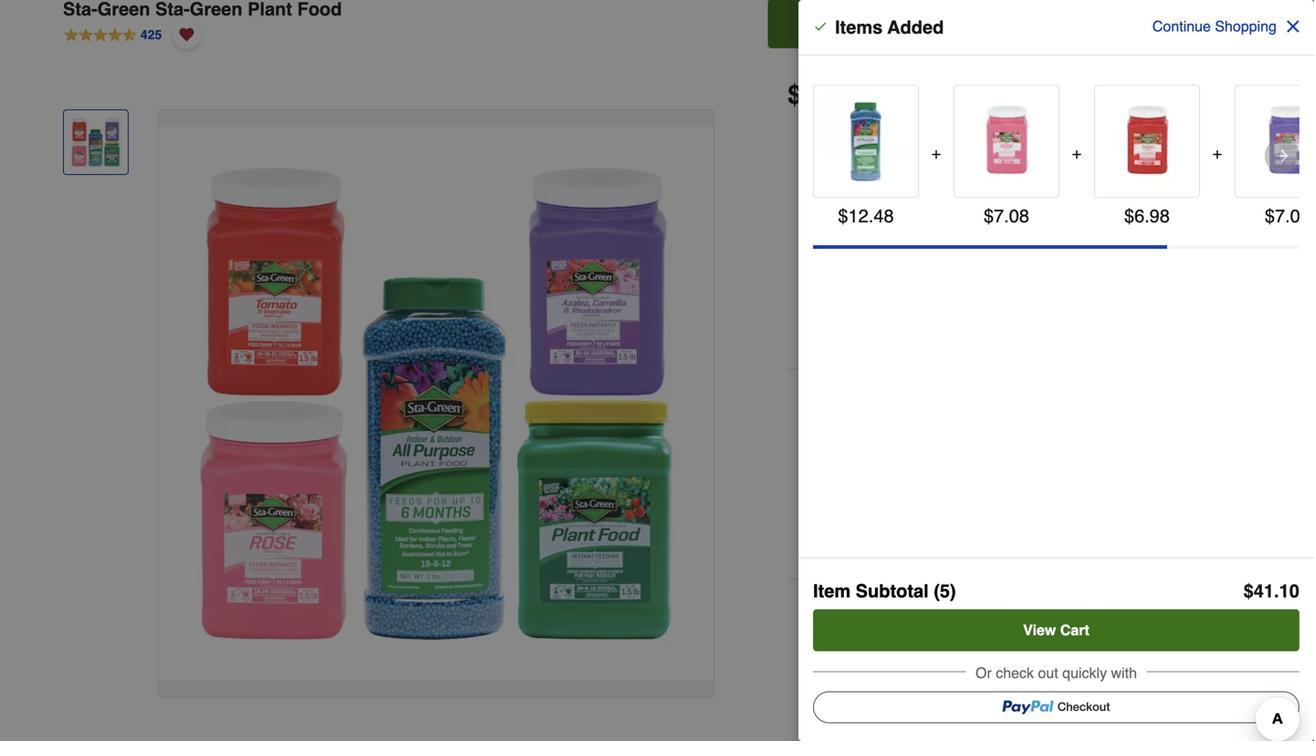 Task type: vqa. For each thing, say whether or not it's contained in the screenshot.
GUIDE TO USING NATURAL LAWN CARE ALTERNATIVES .
no



Task type: describe. For each thing, give the bounding box(es) containing it.
all-
[[947, 221, 965, 235]]

1 product image from the left
[[818, 93, 916, 192]]

item
[[813, 581, 851, 602]]

6
[[1134, 206, 1145, 227]]

2 horizontal spatial 7
[[1275, 206, 1285, 227]]

23
[[1025, 646, 1037, 659]]

12
[[848, 206, 869, 227]]

5 inside button
[[978, 15, 986, 32]]

1 vertical spatial 41
[[1254, 581, 1274, 602]]

and
[[1051, 203, 1073, 217]]

view cart button
[[813, 610, 1300, 652]]

collection
[[800, 141, 871, 158]]

0 horizontal spatial 7
[[953, 667, 965, 692]]

stepper number input field with increment and decrement buttons number field for water soluble acr 1.5-lb flower food
[[850, 717, 885, 742]]

add
[[945, 15, 974, 32]]

08 for 1st product image from right
[[1290, 206, 1310, 227]]

food inside the "indoor and outdoor 2-lb all-purpose food"
[[1015, 221, 1044, 235]]

title image
[[68, 114, 124, 171]]

sta- for indoor and outdoor 2-lb all-purpose food
[[947, 203, 971, 217]]

indoor
[[1012, 203, 1048, 217]]

purpose
[[965, 221, 1012, 235]]

shopping
[[1215, 18, 1277, 35]]

425 button
[[63, 20, 163, 49]]

water
[[1012, 604, 1045, 619]]

2 stepper number input field with increment and decrement buttons number field from the top
[[850, 506, 885, 541]]

48
[[874, 206, 894, 227]]

items added
[[835, 17, 944, 38]]

heart filled image
[[179, 25, 194, 45]]

with
[[1111, 665, 1137, 682]]

stepper number input field with increment and decrement buttons number field for indoor and outdoor 2-lb all-purpose food
[[850, 316, 885, 350]]

outdoor
[[1076, 203, 1122, 217]]

selected
[[1181, 139, 1231, 153]]

subtotal
[[856, 581, 929, 602]]

flower
[[947, 622, 985, 637]]

add 5 items to cart
[[945, 15, 1079, 32]]

4.5 stars image
[[947, 243, 1044, 261]]

checkmark image
[[813, 19, 828, 34]]

added
[[887, 17, 944, 38]]

plus image for $ 7 . 08
[[1211, 148, 1224, 161]]

items left plus icon
[[875, 141, 913, 158]]

sta-green for flower
[[947, 604, 1008, 619]]

105
[[1025, 245, 1043, 257]]

green for purpose
[[971, 203, 1008, 217]]

425
[[141, 27, 162, 42]]

green for food
[[971, 604, 1008, 619]]

08 for 3rd product image from the right
[[1009, 206, 1029, 227]]

08 inside $ 7 . 08
[[968, 669, 981, 682]]

(5)
[[934, 581, 956, 602]]

collection items
[[800, 141, 913, 158]]

1.5-
[[1123, 604, 1145, 619]]

$ 6 . 98
[[1124, 206, 1170, 227]]



Task type: locate. For each thing, give the bounding box(es) containing it.
1 horizontal spatial 7
[[994, 206, 1004, 227]]

lb right acr
[[1145, 604, 1155, 619]]

0 horizontal spatial plus image
[[1070, 148, 1083, 161]]

3 product image from the left
[[1099, 93, 1197, 192]]

08
[[1009, 206, 1029, 227], [1290, 206, 1310, 227], [968, 669, 981, 682]]

1 horizontal spatial 10
[[1279, 581, 1299, 602]]

$ 7 . 08
[[984, 206, 1029, 227], [1265, 206, 1310, 227], [947, 667, 981, 692]]

green up purpose
[[971, 203, 1008, 217]]

out
[[1038, 665, 1058, 682]]

4 product image from the left
[[1239, 93, 1314, 192]]

0 vertical spatial cart
[[1050, 15, 1079, 32]]

food down indoor
[[1015, 221, 1044, 235]]

0 vertical spatial stepper number input field with increment and decrement buttons number field
[[850, 316, 885, 350]]

1 sta- from the top
[[947, 203, 971, 217]]

1 stepper number input field with increment and decrement buttons number field from the top
[[850, 316, 885, 350]]

food inside water soluble acr 1.5-lb flower food
[[989, 622, 1018, 637]]

2 product image from the left
[[958, 93, 1057, 192]]

$
[[788, 80, 802, 110], [838, 206, 848, 227], [984, 206, 994, 227], [1124, 206, 1134, 227], [1265, 206, 1275, 227], [1244, 581, 1254, 602], [947, 669, 953, 682]]

$ 12 . 48
[[838, 206, 894, 227]]

0 vertical spatial 5
[[978, 15, 986, 32]]

5
[[978, 15, 986, 32], [1171, 139, 1178, 153]]

0 horizontal spatial 41
[[802, 80, 830, 110]]

cart right to
[[1050, 15, 1079, 32]]

food
[[1015, 221, 1044, 235], [989, 622, 1018, 637]]

product image up indoor
[[958, 93, 1057, 192]]

green
[[971, 203, 1008, 217], [971, 604, 1008, 619]]

view
[[1023, 622, 1056, 639]]

7 left indoor
[[994, 206, 1004, 227]]

quickly
[[1062, 665, 1107, 682]]

lb inside the "indoor and outdoor 2-lb all-purpose food"
[[1137, 203, 1147, 217]]

08 down 4.7 stars image
[[968, 669, 981, 682]]

or
[[976, 665, 992, 682]]

1 vertical spatial green
[[971, 604, 1008, 619]]

10
[[837, 80, 866, 110], [1279, 581, 1299, 602]]

41
[[802, 80, 830, 110], [1254, 581, 1274, 602]]

plus image left arrow right icon
[[1211, 148, 1224, 161]]

scrollbar
[[813, 245, 1167, 249]]

product image right selected
[[1239, 93, 1314, 192]]

sta- for water soluble acr 1.5-lb flower food
[[947, 604, 971, 619]]

1 plus image from the left
[[1070, 148, 1083, 161]]

1 vertical spatial food
[[989, 622, 1018, 637]]

1 vertical spatial cart
[[1060, 622, 1089, 639]]

7 left or
[[953, 667, 965, 692]]

1 horizontal spatial $ 7 . 08
[[984, 206, 1029, 227]]

98
[[1150, 206, 1170, 227]]

items left arrow right icon
[[1234, 139, 1266, 153]]

sta- up flower
[[947, 604, 971, 619]]

soluble
[[1049, 604, 1089, 619]]

1 sta-green from the top
[[947, 203, 1008, 217]]

water soluble acr 1.5-lb flower food
[[947, 604, 1155, 637]]

1 vertical spatial $ 41 . 10
[[1244, 581, 1299, 602]]

cart
[[1050, 15, 1079, 32], [1060, 622, 1089, 639]]

7
[[994, 206, 1004, 227], [1275, 206, 1285, 227], [953, 667, 965, 692]]

08 down arrow right icon
[[1290, 206, 1310, 227]]

lb for 1.5-
[[1145, 604, 1155, 619]]

1 horizontal spatial 08
[[1009, 206, 1029, 227]]

sta-green up flower
[[947, 604, 1008, 619]]

continue shopping
[[1152, 18, 1277, 35]]

0 vertical spatial lb
[[1137, 203, 1147, 217]]

sta-green
[[947, 203, 1008, 217], [947, 604, 1008, 619]]

to
[[1032, 15, 1046, 32]]

0 vertical spatial 41
[[802, 80, 830, 110]]

cart inside 'button'
[[1060, 622, 1089, 639]]

acr
[[1092, 604, 1119, 619]]

cart inside button
[[1050, 15, 1079, 32]]

0 vertical spatial food
[[1015, 221, 1044, 235]]

2-
[[1126, 203, 1137, 217]]

product image left plus icon
[[818, 93, 916, 192]]

0 vertical spatial 10
[[837, 80, 866, 110]]

items right checkmark icon
[[835, 17, 883, 38]]

plus image
[[930, 148, 943, 161]]

1 vertical spatial lb
[[1145, 604, 1155, 619]]

. inside $ 7 . 08
[[965, 669, 968, 682]]

1 vertical spatial sta-green
[[947, 604, 1008, 619]]

5 selected items
[[1171, 139, 1266, 153]]

close image
[[1284, 17, 1302, 36]]

1 vertical spatial 10
[[1279, 581, 1299, 602]]

.
[[830, 80, 837, 110], [869, 206, 874, 227], [1004, 206, 1009, 227], [1145, 206, 1150, 227], [1285, 206, 1290, 227], [1274, 581, 1279, 602], [965, 669, 968, 682]]

2 sta-green from the top
[[947, 604, 1008, 619]]

0 vertical spatial green
[[971, 203, 1008, 217]]

2 plus image from the left
[[1211, 148, 1224, 161]]

lb left 98 on the right
[[1137, 203, 1147, 217]]

arrow right image
[[1273, 147, 1291, 165]]

item subtotal (5)
[[813, 581, 956, 602]]

0 horizontal spatial $ 41 . 10
[[788, 80, 866, 110]]

items inside button
[[990, 15, 1028, 32]]

sta-green for all-
[[947, 203, 1008, 217]]

1 vertical spatial 5
[[1171, 139, 1178, 153]]

or check out quickly with
[[976, 665, 1137, 682]]

indoor and outdoor 2-lb all-purpose food
[[947, 203, 1147, 235]]

7 down arrow right icon
[[1275, 206, 1285, 227]]

0 horizontal spatial 10
[[837, 80, 866, 110]]

$ 7 . 08 up 4.5 stars image
[[984, 206, 1029, 227]]

sta-
[[947, 203, 971, 217], [947, 604, 971, 619]]

1 horizontal spatial $ 41 . 10
[[1244, 581, 1299, 602]]

2 sta- from the top
[[947, 604, 971, 619]]

2 horizontal spatial $ 7 . 08
[[1265, 206, 1310, 227]]

1 vertical spatial stepper number input field with increment and decrement buttons number field
[[850, 506, 885, 541]]

lb
[[1137, 203, 1147, 217], [1145, 604, 1155, 619]]

product image
[[818, 93, 916, 192], [958, 93, 1057, 192], [1099, 93, 1197, 192], [1239, 93, 1314, 192]]

lb inside water soluble acr 1.5-lb flower food
[[1145, 604, 1155, 619]]

food up 4.7 stars image
[[989, 622, 1018, 637]]

1 green from the top
[[971, 203, 1008, 217]]

0 horizontal spatial 5
[[978, 15, 986, 32]]

items
[[990, 15, 1028, 32], [835, 17, 883, 38], [1234, 139, 1266, 153], [875, 141, 913, 158]]

sta- up all- on the top of page
[[947, 203, 971, 217]]

2 green from the top
[[971, 604, 1008, 619]]

cart down soluble
[[1060, 622, 1089, 639]]

view cart
[[1023, 622, 1089, 639]]

08 up "105" in the right of the page
[[1009, 206, 1029, 227]]

product image up '2-'
[[1099, 93, 1197, 192]]

0 horizontal spatial 08
[[968, 669, 981, 682]]

Stepper number input field with increment and decrement buttons number field
[[850, 316, 885, 350], [850, 506, 885, 541], [850, 717, 885, 742]]

0 vertical spatial sta-green
[[947, 203, 1008, 217]]

plus image
[[1070, 148, 1083, 161], [1211, 148, 1224, 161]]

$ 41 . 10
[[788, 80, 866, 110], [1244, 581, 1299, 602]]

plus image for $ 6 . 98
[[1070, 148, 1083, 161]]

items left to
[[990, 15, 1028, 32]]

add 5 items to cart button
[[768, 0, 1257, 48]]

1 horizontal spatial 5
[[1171, 139, 1178, 153]]

2 horizontal spatial 08
[[1290, 206, 1310, 227]]

5 left selected
[[1171, 139, 1178, 153]]

0 vertical spatial $ 41 . 10
[[788, 80, 866, 110]]

green up flower
[[971, 604, 1008, 619]]

continue shopping button
[[1141, 5, 1314, 47]]

4.7 stars image
[[947, 644, 1038, 663]]

sta-green up purpose
[[947, 203, 1008, 217]]

check
[[996, 665, 1034, 682]]

1 horizontal spatial plus image
[[1211, 148, 1224, 161]]

$ 7 . 08 down arrow right icon
[[1265, 206, 1310, 227]]

lb for 2-
[[1137, 203, 1147, 217]]

0 horizontal spatial $ 7 . 08
[[947, 667, 981, 692]]

4.6 stars image
[[63, 24, 163, 44]]

plus image up and
[[1070, 148, 1083, 161]]

continue
[[1152, 18, 1211, 35]]

$ 7 . 08 down 4.7 stars image
[[947, 667, 981, 692]]

3 stepper number input field with increment and decrement buttons number field from the top
[[850, 717, 885, 742]]

5 right "add"
[[978, 15, 986, 32]]

2 vertical spatial stepper number input field with increment and decrement buttons number field
[[850, 717, 885, 742]]

1 vertical spatial sta-
[[947, 604, 971, 619]]

0 vertical spatial sta-
[[947, 203, 971, 217]]

$ inside $ 7 . 08
[[947, 669, 953, 682]]

1 horizontal spatial 41
[[1254, 581, 1274, 602]]



